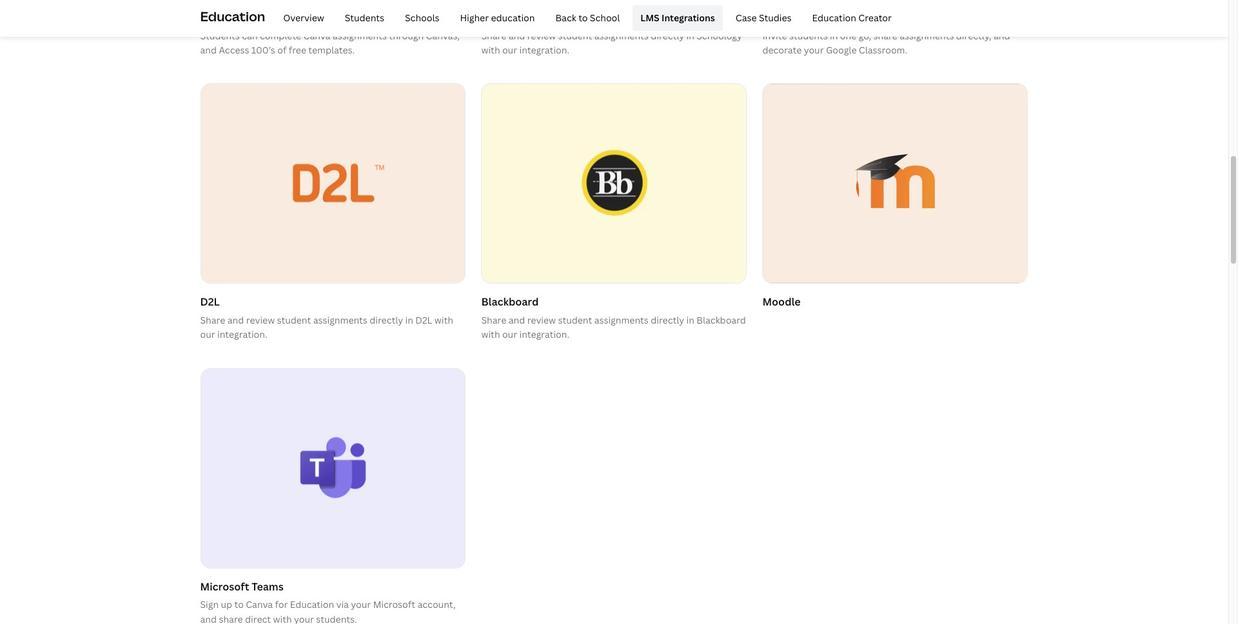Task type: vqa. For each thing, say whether or not it's contained in the screenshot.
all
no



Task type: locate. For each thing, give the bounding box(es) containing it.
1 vertical spatial microsoft
[[373, 599, 416, 611]]

with inside schoology share and review student assignments directly in schoology with our integration.
[[482, 44, 500, 56]]

in
[[687, 29, 695, 42], [830, 29, 838, 42], [406, 314, 413, 326], [687, 314, 695, 326]]

education inside sign up to canva for education via your microsoft account, and share direct with your students.
[[290, 599, 334, 611]]

assignments inside share and review student assignments directly in d2l with our integration.
[[313, 314, 368, 326]]

google up invite
[[763, 10, 798, 25]]

can
[[242, 29, 258, 42]]

student for blackboard
[[558, 314, 592, 326]]

and
[[509, 29, 525, 42], [994, 29, 1011, 42], [200, 44, 217, 56], [228, 314, 244, 326], [509, 314, 525, 326], [200, 613, 217, 624]]

your down students
[[804, 44, 824, 56]]

higher
[[460, 11, 489, 24]]

review inside share and review student assignments directly in d2l with our integration.
[[246, 314, 275, 326]]

creator
[[859, 11, 892, 24]]

share down up
[[219, 613, 243, 624]]

in inside share and review student assignments directly in blackboard with our integration.
[[687, 314, 695, 326]]

student for d2l
[[277, 314, 311, 326]]

1 vertical spatial to
[[234, 599, 244, 611]]

canva inside canvas students can complete canva assignments through canvas, and access 100's of free templates.
[[304, 29, 331, 42]]

schoology down case
[[697, 29, 743, 42]]

canva
[[304, 29, 331, 42], [246, 599, 273, 611]]

students down canvas
[[200, 29, 240, 42]]

0 vertical spatial microsoft
[[200, 580, 249, 594]]

and inside share and review student assignments directly in d2l with our integration.
[[228, 314, 244, 326]]

directly inside share and review student assignments directly in d2l with our integration.
[[370, 314, 403, 326]]

case studies
[[736, 11, 792, 24]]

2 horizontal spatial your
[[804, 44, 824, 56]]

share for d2l
[[200, 314, 225, 326]]

schoology
[[482, 10, 534, 25], [697, 29, 743, 42]]

2 horizontal spatial education
[[813, 11, 857, 24]]

0 horizontal spatial students
[[200, 29, 240, 42]]

integration. inside share and review student assignments directly in blackboard with our integration.
[[520, 329, 570, 341]]

canvas
[[200, 10, 237, 25]]

directly inside share and review student assignments directly in blackboard with our integration.
[[651, 314, 685, 326]]

1 horizontal spatial canva
[[304, 29, 331, 42]]

menu bar
[[270, 5, 900, 31]]

directly
[[651, 29, 685, 42], [370, 314, 403, 326], [651, 314, 685, 326]]

share and review student assignments directly in blackboard with our integration.
[[482, 314, 746, 341]]

account,
[[418, 599, 456, 611]]

100's
[[251, 44, 275, 56]]

share and review student assignments directly in d2l with our integration.
[[200, 314, 453, 341]]

1 vertical spatial share
[[219, 613, 243, 624]]

d2l inside share and review student assignments directly in d2l with our integration.
[[416, 314, 433, 326]]

back to school
[[556, 11, 620, 24]]

microsoft teams image
[[201, 369, 465, 568]]

canva up templates.
[[304, 29, 331, 42]]

review for d2l
[[246, 314, 275, 326]]

students
[[345, 11, 385, 24], [200, 29, 240, 42]]

your inside google classroom invite students in one go, share assignments directly, and decorate your google classroom.
[[804, 44, 824, 56]]

education
[[200, 8, 265, 25], [813, 11, 857, 24], [290, 599, 334, 611]]

schools
[[405, 11, 440, 24]]

teams
[[252, 580, 284, 594]]

1 vertical spatial your
[[351, 599, 371, 611]]

student inside share and review student assignments directly in d2l with our integration.
[[277, 314, 311, 326]]

overview
[[283, 11, 324, 24]]

to right back
[[579, 11, 588, 24]]

blackboard
[[482, 295, 539, 309], [697, 314, 746, 326]]

0 vertical spatial canva
[[304, 29, 331, 42]]

0 horizontal spatial schoology
[[482, 10, 534, 25]]

our inside share and review student assignments directly in blackboard with our integration.
[[503, 329, 517, 341]]

case
[[736, 11, 757, 24]]

1 horizontal spatial students
[[345, 11, 385, 24]]

our inside share and review student assignments directly in d2l with our integration.
[[200, 329, 215, 341]]

0 vertical spatial students
[[345, 11, 385, 24]]

schools link
[[397, 5, 447, 31]]

assignments
[[333, 29, 387, 42], [595, 29, 649, 42], [900, 29, 954, 42], [313, 314, 368, 326], [595, 314, 649, 326]]

0 vertical spatial schoology
[[482, 10, 534, 25]]

share up classroom.
[[874, 29, 898, 42]]

0 vertical spatial your
[[804, 44, 824, 56]]

0 vertical spatial blackboard
[[482, 295, 539, 309]]

microsoft up up
[[200, 580, 249, 594]]

1 vertical spatial schoology
[[697, 29, 743, 42]]

education for education creator
[[813, 11, 857, 24]]

directly for blackboard
[[651, 314, 685, 326]]

1 vertical spatial blackboard
[[697, 314, 746, 326]]

review inside share and review student assignments directly in blackboard with our integration.
[[527, 314, 556, 326]]

templates.
[[309, 44, 355, 56]]

integration. inside share and review student assignments directly in d2l with our integration.
[[217, 329, 267, 341]]

d2l
[[200, 295, 220, 309], [416, 314, 433, 326]]

our inside schoology share and review student assignments directly in schoology with our integration.
[[503, 44, 517, 56]]

google down one
[[826, 44, 857, 56]]

0 horizontal spatial to
[[234, 599, 244, 611]]

moodle link
[[763, 83, 1029, 313]]

1 horizontal spatial education
[[290, 599, 334, 611]]

microsoft inside sign up to canva for education via your microsoft account, and share direct with your students.
[[373, 599, 416, 611]]

1 horizontal spatial microsoft
[[373, 599, 416, 611]]

0 horizontal spatial canva
[[246, 599, 273, 611]]

invite
[[763, 29, 787, 42]]

complete
[[260, 29, 301, 42]]

classroom.
[[859, 44, 908, 56]]

education
[[491, 11, 535, 24]]

share inside share and review student assignments directly in blackboard with our integration.
[[482, 314, 507, 326]]

education up "can"
[[200, 8, 265, 25]]

integration.
[[520, 44, 570, 56], [217, 329, 267, 341], [520, 329, 570, 341]]

share for blackboard
[[482, 314, 507, 326]]

share
[[482, 29, 507, 42], [200, 314, 225, 326], [482, 314, 507, 326]]

and inside schoology share and review student assignments directly in schoology with our integration.
[[509, 29, 525, 42]]

studies
[[759, 11, 792, 24]]

with inside share and review student assignments directly in d2l with our integration.
[[435, 314, 453, 326]]

students up templates.
[[345, 11, 385, 24]]

microsoft left account,
[[373, 599, 416, 611]]

your left 'students.'
[[294, 613, 314, 624]]

microsoft
[[200, 580, 249, 594], [373, 599, 416, 611]]

0 horizontal spatial education
[[200, 8, 265, 25]]

back to school link
[[548, 5, 628, 31]]

decorate
[[763, 44, 802, 56]]

1 horizontal spatial your
[[351, 599, 371, 611]]

canva inside sign up to canva for education via your microsoft account, and share direct with your students.
[[246, 599, 273, 611]]

share
[[874, 29, 898, 42], [219, 613, 243, 624]]

1 vertical spatial google
[[826, 44, 857, 56]]

student inside share and review student assignments directly in blackboard with our integration.
[[558, 314, 592, 326]]

integrations
[[662, 11, 715, 24]]

education inside "education creator" link
[[813, 11, 857, 24]]

1 horizontal spatial d2l
[[416, 314, 433, 326]]

review inside schoology share and review student assignments directly in schoology with our integration.
[[527, 29, 556, 42]]

1 horizontal spatial blackboard
[[697, 314, 746, 326]]

one
[[840, 29, 857, 42]]

lms integrations
[[641, 11, 715, 24]]

education up 'students.'
[[290, 599, 334, 611]]

0 vertical spatial to
[[579, 11, 588, 24]]

to inside "link"
[[579, 11, 588, 24]]

school
[[590, 11, 620, 24]]

canvas,
[[426, 29, 460, 42]]

blackboard inside share and review student assignments directly in blackboard with our integration.
[[697, 314, 746, 326]]

0 horizontal spatial google
[[763, 10, 798, 25]]

1 vertical spatial d2l
[[416, 314, 433, 326]]

0 vertical spatial d2l
[[200, 295, 220, 309]]

our
[[503, 44, 517, 56], [200, 329, 215, 341], [503, 329, 517, 341]]

your right via
[[351, 599, 371, 611]]

education up one
[[813, 11, 857, 24]]

menu bar containing overview
[[270, 5, 900, 31]]

0 horizontal spatial your
[[294, 613, 314, 624]]

1 vertical spatial canva
[[246, 599, 273, 611]]

0 vertical spatial share
[[874, 29, 898, 42]]

free
[[289, 44, 306, 56]]

with
[[482, 44, 500, 56], [435, 314, 453, 326], [482, 329, 500, 341], [273, 613, 292, 624]]

student
[[558, 29, 592, 42], [277, 314, 311, 326], [558, 314, 592, 326]]

to
[[579, 11, 588, 24], [234, 599, 244, 611]]

your
[[804, 44, 824, 56], [351, 599, 371, 611], [294, 613, 314, 624]]

canva up direct
[[246, 599, 273, 611]]

integration. inside schoology share and review student assignments directly in schoology with our integration.
[[520, 44, 570, 56]]

share inside share and review student assignments directly in d2l with our integration.
[[200, 314, 225, 326]]

0 horizontal spatial d2l
[[200, 295, 220, 309]]

google
[[763, 10, 798, 25], [826, 44, 857, 56]]

1 horizontal spatial share
[[874, 29, 898, 42]]

0 horizontal spatial microsoft
[[200, 580, 249, 594]]

to right up
[[234, 599, 244, 611]]

with inside sign up to canva for education via your microsoft account, and share direct with your students.
[[273, 613, 292, 624]]

2 vertical spatial your
[[294, 613, 314, 624]]

0 horizontal spatial share
[[219, 613, 243, 624]]

schoology left back
[[482, 10, 534, 25]]

our for blackboard
[[503, 329, 517, 341]]

google classroom invite students in one go, share assignments directly, and decorate your google classroom.
[[763, 10, 1011, 56]]

0 horizontal spatial blackboard
[[482, 295, 539, 309]]

1 horizontal spatial schoology
[[697, 29, 743, 42]]

1 horizontal spatial to
[[579, 11, 588, 24]]

sign up to canva for education via your microsoft account, and share direct with your students.
[[200, 599, 456, 624]]

directly,
[[957, 29, 992, 42]]

review
[[527, 29, 556, 42], [246, 314, 275, 326], [527, 314, 556, 326]]

1 vertical spatial students
[[200, 29, 240, 42]]



Task type: describe. For each thing, give the bounding box(es) containing it.
share inside sign up to canva for education via your microsoft account, and share direct with your students.
[[219, 613, 243, 624]]

and inside google classroom invite students in one go, share assignments directly, and decorate your google classroom.
[[994, 29, 1011, 42]]

students inside menu bar
[[345, 11, 385, 24]]

assignments inside google classroom invite students in one go, share assignments directly, and decorate your google classroom.
[[900, 29, 954, 42]]

in inside schoology share and review student assignments directly in schoology with our integration.
[[687, 29, 695, 42]]

students inside canvas students can complete canva assignments through canvas, and access 100's of free templates.
[[200, 29, 240, 42]]

canvas students can complete canva assignments through canvas, and access 100's of free templates.
[[200, 10, 460, 56]]

1 horizontal spatial google
[[826, 44, 857, 56]]

review for blackboard
[[527, 314, 556, 326]]

and inside share and review student assignments directly in blackboard with our integration.
[[509, 314, 525, 326]]

of
[[278, 44, 287, 56]]

students
[[790, 29, 828, 42]]

assignments inside schoology share and review student assignments directly in schoology with our integration.
[[595, 29, 649, 42]]

with inside share and review student assignments directly in blackboard with our integration.
[[482, 329, 500, 341]]

sign
[[200, 599, 219, 611]]

0 vertical spatial google
[[763, 10, 798, 25]]

classroom
[[801, 10, 854, 25]]

directly for d2l
[[370, 314, 403, 326]]

student inside schoology share and review student assignments directly in schoology with our integration.
[[558, 29, 592, 42]]

moodle image
[[763, 84, 1028, 283]]

moodle
[[763, 295, 801, 309]]

microsoft teams
[[200, 580, 284, 594]]

direct
[[245, 613, 271, 624]]

c2l image
[[201, 84, 465, 283]]

lms
[[641, 11, 660, 24]]

our for d2l
[[200, 329, 215, 341]]

integration. for d2l
[[217, 329, 267, 341]]

higher education link
[[453, 5, 543, 31]]

in inside google classroom invite students in one go, share assignments directly, and decorate your google classroom.
[[830, 29, 838, 42]]

up
[[221, 599, 232, 611]]

and inside sign up to canva for education via your microsoft account, and share direct with your students.
[[200, 613, 217, 624]]

education creator link
[[805, 5, 900, 31]]

share inside schoology share and review student assignments directly in schoology with our integration.
[[482, 29, 507, 42]]

via
[[336, 599, 349, 611]]

and inside canvas students can complete canva assignments through canvas, and access 100's of free templates.
[[200, 44, 217, 56]]

assignments inside share and review student assignments directly in blackboard with our integration.
[[595, 314, 649, 326]]

access
[[219, 44, 249, 56]]

assignments inside canvas students can complete canva assignments through canvas, and access 100's of free templates.
[[333, 29, 387, 42]]

higher education
[[460, 11, 535, 24]]

integration. for blackboard
[[520, 329, 570, 341]]

directly inside schoology share and review student assignments directly in schoology with our integration.
[[651, 29, 685, 42]]

education creator
[[813, 11, 892, 24]]

in inside share and review student assignments directly in d2l with our integration.
[[406, 314, 413, 326]]

go,
[[859, 29, 872, 42]]

to inside sign up to canva for education via your microsoft account, and share direct with your students.
[[234, 599, 244, 611]]

education for education
[[200, 8, 265, 25]]

blackboard image
[[482, 84, 747, 283]]

for
[[275, 599, 288, 611]]

lms integrations link
[[633, 5, 723, 31]]

overview link
[[276, 5, 332, 31]]

share inside google classroom invite students in one go, share assignments directly, and decorate your google classroom.
[[874, 29, 898, 42]]

through
[[389, 29, 424, 42]]

students link
[[337, 5, 392, 31]]

case studies link
[[728, 5, 800, 31]]

back
[[556, 11, 577, 24]]

students.
[[316, 613, 357, 624]]

schoology share and review student assignments directly in schoology with our integration.
[[482, 10, 743, 56]]



